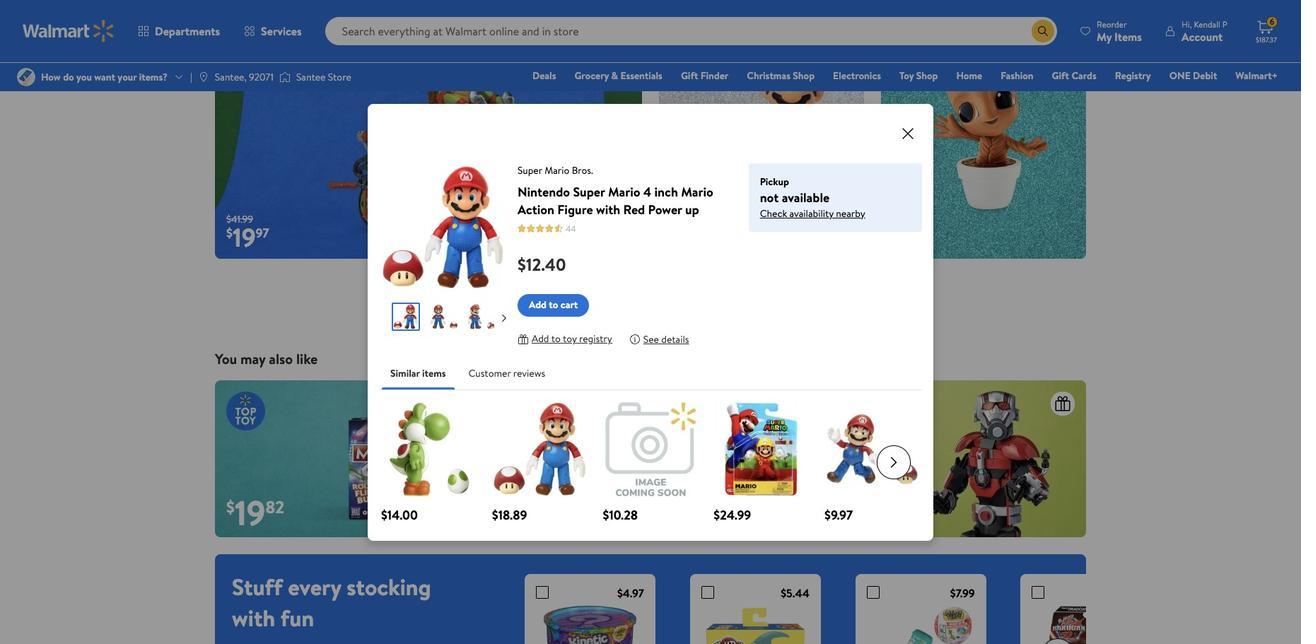 Task type: describe. For each thing, give the bounding box(es) containing it.
add to toy registry
[[532, 332, 613, 346]]

$4.97
[[618, 586, 645, 601]]

figure
[[558, 201, 593, 218]]

gift for gift finder
[[681, 69, 699, 83]]

shop for toy shop
[[917, 69, 939, 83]]

4
[[644, 183, 652, 201]]

walmart+ link
[[1230, 68, 1285, 83]]

product nintendo-super-mario-4-inch-mario-action-figure-with-red-power-up_2800be7a-d48d-4ba5-8923-f1c325764a84.bf5c91dd2984813201bed36a1ff0327e.jpeg image
[[379, 163, 507, 291]]

check
[[760, 206, 788, 220]]

$7.99
[[951, 586, 975, 601]]

$5.44
[[781, 586, 810, 601]]

0 vertical spatial next slide of list image
[[496, 310, 513, 327]]

229
[[531, 490, 586, 537]]

Walmart Site-Wide search field
[[325, 17, 1058, 45]]

$ for 19
[[226, 495, 235, 519]]

action
[[518, 201, 555, 218]]

$29.99
[[819, 480, 859, 500]]

customer reviews
[[469, 366, 546, 380]]

nintendo super mario 4 inch mario action figure with red power up_2800be7a d48d 4ba5 8923 f1c325764a84.bf5c91dd2984813201bed36a1ff0327e.jpeg image
[[393, 304, 419, 329]]

1 horizontal spatial mario
[[608, 183, 641, 201]]

add for add to cart
[[529, 298, 547, 312]]

electronics link
[[827, 68, 888, 83]]

you may also like
[[215, 350, 318, 369]]

every
[[288, 572, 341, 603]]

44
[[566, 223, 576, 235]]

$9.97
[[825, 506, 853, 524]]

marvel: guardians of the galaxy i am groot kids toy action figure for boys and girls (3") image
[[882, 19, 1087, 259]]

availability
[[790, 206, 834, 220]]

1
[[581, 296, 585, 312]]

$12.40 dialog
[[368, 104, 934, 541]]

12 link
[[659, 19, 865, 259]]

see
[[644, 332, 659, 346]]

fashion
[[1001, 69, 1034, 83]]

also
[[269, 350, 293, 369]]

$10.28
[[603, 506, 638, 524]]

check availability nearby link
[[760, 206, 911, 220]]

stocking
[[347, 572, 431, 603]]

nintendo
[[518, 183, 570, 201]]

$18.89 link
[[492, 402, 588, 524]]

add to toy registry button
[[518, 328, 613, 351]]

$18.89
[[492, 506, 527, 524]]

gotrax g2plus foldable electric scooter for adult teens age of 8+ with 6" tires, 200w 12mph, gray image
[[511, 381, 791, 538]]

$10.28 link
[[603, 402, 699, 524]]

home
[[957, 69, 983, 83]]

$24.99
[[714, 506, 752, 524]]

nintendo super mario 4 inch mario action figure with red power up image
[[659, 19, 865, 259]]

toy
[[563, 332, 577, 346]]

add for add to toy registry
[[532, 332, 549, 346]]

bakugan, 2-inch-tall collectible, customizable action figure, girl and boy toys $4.97 image
[[1033, 603, 1141, 645]]

deals link
[[526, 68, 563, 83]]

reviews
[[514, 366, 546, 380]]

next slide of list image
[[1041, 639, 1075, 645]]

0 horizontal spatial super
[[518, 163, 543, 177]]

$ 229
[[523, 490, 586, 537]]

grocery
[[575, 69, 609, 83]]

like
[[296, 350, 318, 369]]

$ inside $41.99 $ 19 97
[[226, 224, 233, 242]]

2 horizontal spatial mario
[[681, 183, 714, 201]]

add to cart
[[529, 298, 578, 312]]

walmart image
[[23, 20, 115, 42]]

1 horizontal spatial super
[[573, 183, 605, 201]]

grocery & essentials link
[[568, 68, 669, 83]]

$187.37
[[1257, 35, 1278, 45]]

19 inside $41.99 $ 19 97
[[233, 220, 256, 256]]

toy
[[900, 69, 914, 83]]

gift cards link
[[1046, 68, 1104, 83]]

deals
[[533, 69, 556, 83]]

12
[[677, 220, 700, 256]]

available
[[782, 189, 830, 206]]

7e4bd775 e9c4 4210 b892 8eb488917e46.ac68f27b3db7a2b35e8cf717d002e676.jpeg image
[[468, 302, 496, 331]]

$ for 229
[[523, 495, 531, 519]]

to for toy
[[552, 332, 561, 346]]

stuff
[[232, 572, 283, 603]]

gift finder link
[[675, 68, 735, 83]]

similar
[[391, 366, 420, 380]]

1 link
[[566, 287, 600, 321]]

one
[[1170, 69, 1191, 83]]

$41.99
[[226, 212, 253, 226]]

&
[[612, 69, 618, 83]]



Task type: vqa. For each thing, say whether or not it's contained in the screenshot.
$ within "$ 229"
yes



Task type: locate. For each thing, give the bounding box(es) containing it.
shop inside the christmas shop "link"
[[793, 69, 815, 83]]

with inside stuff every stocking with fun
[[232, 603, 275, 634]]

registry
[[1116, 69, 1152, 83]]

1 vertical spatial to
[[552, 332, 561, 346]]

super mario bros. nintendo super mario 4 inch mario action figure with red power up
[[518, 163, 714, 218]]

with left red
[[596, 201, 621, 218]]

Search search field
[[325, 17, 1058, 45]]

0 vertical spatial 19
[[233, 220, 256, 256]]

97 inside "$ 8 97"
[[914, 224, 927, 242]]

7d057b39 e805 4624 88f4 f30feb1b109d.fe75bf8919210651c9345e515be22f07.jpeg image
[[430, 302, 458, 331]]

not
[[760, 189, 779, 206]]

toy shop
[[900, 69, 939, 83]]

1 horizontal spatial shop
[[917, 69, 939, 83]]

1 vertical spatial next slide of list image
[[877, 446, 911, 480]]

$ for 8
[[893, 224, 899, 242]]

kinetic sand surprise wild critters play set with storage $4.97 image
[[536, 603, 645, 645]]

1 vertical spatial 19
[[235, 490, 266, 537]]

0 horizontal spatial gift
[[681, 69, 699, 83]]

2 97 from the left
[[914, 224, 927, 242]]

next slide of list image
[[496, 310, 513, 327], [877, 446, 911, 480]]

gift cards
[[1053, 69, 1097, 83]]

shop
[[793, 69, 815, 83], [917, 69, 939, 83]]

previous page image
[[529, 294, 546, 316]]

items
[[422, 366, 446, 380]]

one debit
[[1170, 69, 1218, 83]]

1 shop from the left
[[793, 69, 815, 83]]

$ inside $ 19 82
[[226, 495, 235, 519]]

0 vertical spatial with
[[596, 201, 621, 218]]

grocery & essentials
[[575, 69, 663, 83]]

similar items link
[[379, 356, 457, 390]]

christmas
[[747, 69, 791, 83]]

to inside add to cart button
[[549, 298, 559, 312]]

fashion link
[[995, 68, 1040, 83]]

with left fun
[[232, 603, 275, 634]]

super
[[518, 163, 543, 177], [573, 183, 605, 201]]

play-doh kitchen creations lil' noodle play dough set - 4 color (2 piece) $5.44 image
[[702, 603, 810, 645]]

6
[[1270, 16, 1275, 28]]

0 horizontal spatial next slide of list image
[[496, 310, 513, 327]]

inch
[[655, 183, 678, 201]]

electronics
[[834, 69, 882, 83]]

toy shop link
[[894, 68, 945, 83]]

registry
[[579, 332, 613, 346]]

to left cart
[[549, 298, 559, 312]]

shop right toy
[[917, 69, 939, 83]]

one debit link
[[1164, 68, 1224, 83]]

to left the toy
[[552, 332, 561, 346]]

pickup not available check availability nearby
[[760, 174, 866, 220]]

$14.00 link
[[381, 402, 477, 524]]

stuff every stocking with fun
[[232, 572, 431, 634]]

red
[[624, 201, 645, 218]]

gift left cards on the top right of the page
[[1053, 69, 1070, 83]]

97 inside $41.99 $ 19 97
[[256, 224, 269, 242]]

close dialog image
[[900, 125, 917, 142]]

up
[[686, 201, 700, 218]]

$
[[226, 224, 233, 242], [893, 224, 899, 242], [226, 495, 235, 519], [523, 495, 531, 519], [819, 495, 827, 519]]

add left cart
[[529, 298, 547, 312]]

$29.99 $ 24
[[819, 480, 866, 537]]

finder
[[701, 69, 729, 83]]

1 gift from the left
[[681, 69, 699, 83]]

mario left "4"
[[608, 183, 641, 201]]

$12.40
[[518, 252, 566, 276]]

may
[[241, 350, 266, 369]]

0 horizontal spatial shop
[[793, 69, 815, 83]]

fun
[[281, 603, 314, 634]]

nearby
[[837, 206, 866, 220]]

with inside super mario bros. nintendo super mario 4 inch mario action figure with red power up
[[596, 201, 621, 218]]

add
[[529, 298, 547, 312], [532, 332, 549, 346]]

1 vertical spatial with
[[232, 603, 275, 634]]

to for cart
[[549, 298, 559, 312]]

1 horizontal spatial gift
[[1053, 69, 1070, 83]]

0 horizontal spatial with
[[232, 603, 275, 634]]

add to cart button
[[518, 294, 590, 317]]

shop inside toy shop link
[[917, 69, 939, 83]]

19
[[233, 220, 256, 256], [235, 490, 266, 537]]

lego marvel ant-man construction figure 76256 marvel toy action figure for boys and girls image
[[808, 381, 1087, 538]]

0 horizontal spatial 97
[[256, 224, 269, 242]]

christmas shop
[[747, 69, 815, 83]]

super up the nintendo
[[518, 163, 543, 177]]

0 vertical spatial super
[[518, 163, 543, 177]]

0 vertical spatial add
[[529, 298, 547, 312]]

$ inside $29.99 $ 24
[[819, 495, 827, 519]]

mario right inch
[[681, 183, 714, 201]]

cards
[[1072, 69, 1097, 83]]

teenage mutant ninja turtles: mutant mayhem battle cycle with exclusive raphael figure by playmates toys image
[[215, 19, 642, 259]]

$24.99 link
[[714, 402, 810, 524]]

home link
[[951, 68, 989, 83]]

1 horizontal spatial with
[[596, 201, 621, 218]]

gift for gift cards
[[1053, 69, 1070, 83]]

super down bros.
[[573, 183, 605, 201]]

$ inside the $ 229
[[523, 495, 531, 519]]

pickup
[[760, 174, 790, 189]]

you
[[215, 350, 237, 369]]

add left the toy
[[532, 332, 549, 346]]

walmart+
[[1236, 69, 1279, 83]]

$ inside "$ 8 97"
[[893, 224, 899, 242]]

monopoly chance board game, fast-paced monopoly game, 20 min. average, ages 8+ image
[[215, 381, 494, 538]]

1 97 from the left
[[256, 224, 269, 242]]

customer reviews link
[[457, 356, 557, 390]]

cart
[[561, 298, 578, 312]]

1 horizontal spatial next slide of list image
[[877, 446, 911, 480]]

24
[[827, 490, 866, 537]]

$14.00
[[381, 506, 418, 524]]

customer
[[469, 366, 511, 380]]

97
[[256, 224, 269, 242], [914, 224, 927, 242]]

1 vertical spatial super
[[573, 183, 605, 201]]

82
[[266, 495, 284, 519]]

bros.
[[572, 163, 593, 177]]

to inside "add to toy registry" button
[[552, 332, 561, 346]]

$41.99 $ 19 97
[[226, 212, 269, 256]]

essentials
[[621, 69, 663, 83]]

mario up the nintendo
[[545, 163, 570, 177]]

1 horizontal spatial 97
[[914, 224, 927, 242]]

similar items
[[391, 366, 446, 380]]

None checkbox
[[536, 587, 549, 599], [702, 587, 714, 599], [536, 587, 549, 599], [702, 587, 714, 599]]

2 gift from the left
[[1053, 69, 1070, 83]]

$9.97 link
[[825, 402, 921, 524]]

debit
[[1194, 69, 1218, 83]]

gift left finder
[[681, 69, 699, 83]]

shop right christmas
[[793, 69, 815, 83]]

power
[[648, 201, 683, 218]]

0 vertical spatial to
[[549, 298, 559, 312]]

1 vertical spatial add
[[532, 332, 549, 346]]

gift finder
[[681, 69, 729, 83]]

to
[[549, 298, 559, 312], [552, 332, 561, 346]]

see details link
[[630, 328, 689, 351]]

0 horizontal spatial mario
[[545, 163, 570, 177]]

gift
[[681, 69, 699, 83], [1053, 69, 1070, 83]]

registry link
[[1109, 68, 1158, 83]]

mga's miniverse make it mini lifestyle series 1, replica collectibles, not edible, ages 8+ $7.99 image
[[867, 603, 975, 645]]

see details
[[644, 332, 689, 346]]

2 shop from the left
[[917, 69, 939, 83]]

details
[[662, 332, 689, 346]]

with
[[596, 201, 621, 218], [232, 603, 275, 634]]

christmas shop link
[[741, 68, 822, 83]]

8
[[899, 220, 914, 256]]

shop for christmas shop
[[793, 69, 815, 83]]

None checkbox
[[867, 587, 880, 599], [1033, 587, 1045, 599], [867, 587, 880, 599], [1033, 587, 1045, 599]]



